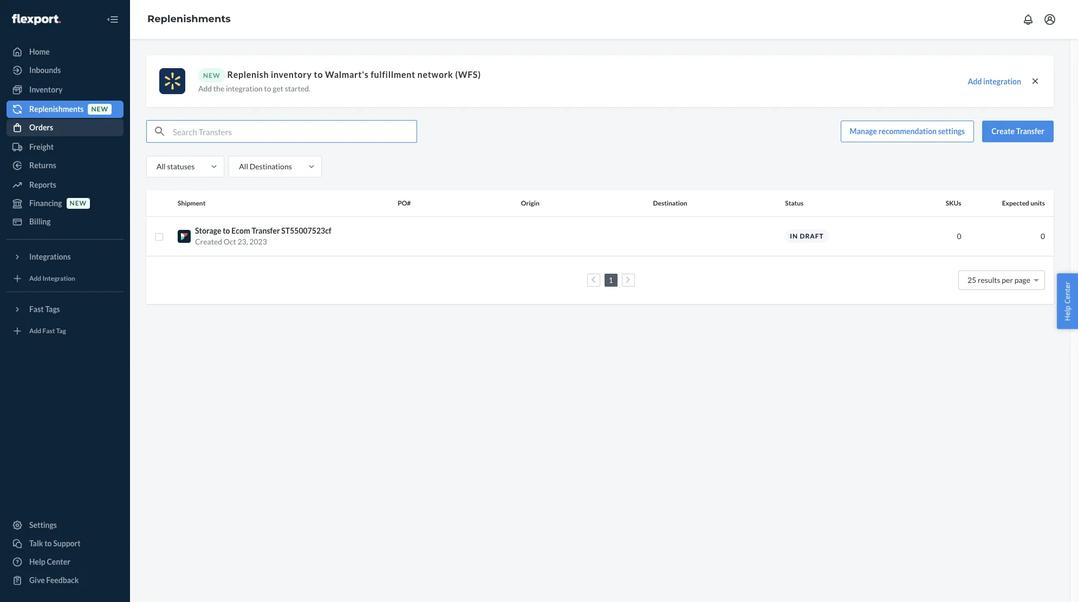 Task type: vqa. For each thing, say whether or not it's contained in the screenshot.
right Center
yes



Task type: describe. For each thing, give the bounding box(es) containing it.
center inside button
[[1063, 282, 1072, 304]]

inventory
[[29, 85, 62, 94]]

0 horizontal spatial integration
[[226, 84, 263, 93]]

talk
[[29, 540, 43, 549]]

tags
[[45, 305, 60, 314]]

1 vertical spatial center
[[47, 558, 70, 567]]

fast inside add fast tag 'link'
[[43, 327, 55, 336]]

all statuses
[[157, 162, 195, 171]]

create transfer button
[[982, 121, 1054, 142]]

2023
[[249, 237, 267, 246]]

financing
[[29, 199, 62, 208]]

add for add fast tag
[[29, 327, 41, 336]]

orders link
[[7, 119, 124, 137]]

returns
[[29, 161, 56, 170]]

add the integration to get started.
[[198, 84, 310, 93]]

give feedback button
[[7, 573, 124, 590]]

1 0 from the left
[[957, 232, 961, 241]]

add integration
[[968, 77, 1021, 86]]

in draft
[[790, 232, 824, 240]]

destination
[[653, 199, 687, 208]]

transfer inside button
[[1016, 127, 1044, 136]]

freight link
[[7, 139, 124, 156]]

add integration button
[[968, 76, 1021, 87]]

storage
[[195, 226, 221, 235]]

1 vertical spatial help center
[[29, 558, 70, 567]]

0 horizontal spatial replenishments
[[29, 105, 84, 114]]

open account menu image
[[1043, 13, 1056, 26]]

Search Transfers text field
[[173, 121, 417, 142]]

started.
[[285, 84, 310, 93]]

the
[[213, 84, 224, 93]]

to right inventory
[[314, 69, 323, 80]]

home
[[29, 47, 50, 56]]

replenishments link
[[147, 13, 231, 25]]

status
[[785, 199, 804, 208]]

give
[[29, 576, 45, 586]]

integrations
[[29, 252, 71, 262]]

all destinations
[[239, 162, 292, 171]]

chevron right image
[[626, 276, 631, 284]]

settings
[[938, 127, 965, 136]]

all for all destinations
[[239, 162, 248, 171]]

recommendation
[[879, 127, 937, 136]]

skus
[[946, 199, 961, 208]]

origin
[[521, 199, 539, 208]]

expected
[[1002, 199, 1029, 208]]

add fast tag link
[[7, 323, 124, 340]]

add integration
[[29, 275, 75, 283]]

inventory link
[[7, 81, 124, 99]]

all for all statuses
[[157, 162, 166, 171]]

freight
[[29, 142, 54, 152]]

flexport logo image
[[12, 14, 61, 25]]

returns link
[[7, 157, 124, 174]]

new
[[203, 72, 220, 80]]

reports
[[29, 180, 56, 190]]

inventory
[[271, 69, 312, 80]]

ecom
[[231, 226, 250, 235]]

close navigation image
[[106, 13, 119, 26]]

fast tags button
[[7, 301, 124, 319]]

billing link
[[7, 213, 124, 231]]

help center link
[[7, 554, 124, 572]]

create transfer link
[[982, 121, 1054, 142]]

fulfillment
[[371, 69, 415, 80]]

add for add the integration to get started.
[[198, 84, 212, 93]]



Task type: locate. For each thing, give the bounding box(es) containing it.
0 down the 'skus'
[[957, 232, 961, 241]]

0 horizontal spatial all
[[157, 162, 166, 171]]

create transfer
[[992, 127, 1044, 136]]

shipment
[[178, 199, 205, 208]]

tag
[[56, 327, 66, 336]]

new
[[91, 105, 108, 113], [70, 200, 87, 208]]

to up oct
[[223, 226, 230, 235]]

add for add integration
[[968, 77, 982, 86]]

home link
[[7, 43, 124, 61]]

inbounds
[[29, 66, 61, 75]]

settings
[[29, 521, 57, 530]]

help center up give feedback
[[29, 558, 70, 567]]

st55007523cf
[[281, 226, 331, 235]]

billing
[[29, 217, 51, 226]]

transfer up 2023
[[252, 226, 280, 235]]

1 horizontal spatial transfer
[[1016, 127, 1044, 136]]

25
[[968, 275, 976, 285]]

oct
[[224, 237, 236, 246]]

page
[[1015, 275, 1030, 285]]

help
[[1063, 306, 1072, 321], [29, 558, 45, 567]]

expected units
[[1002, 199, 1045, 208]]

1 link
[[606, 275, 615, 285]]

integration
[[983, 77, 1021, 86], [226, 84, 263, 93]]

0 horizontal spatial center
[[47, 558, 70, 567]]

manage recommendation settings
[[850, 127, 965, 136]]

1 vertical spatial replenishments
[[29, 105, 84, 114]]

add fast tag
[[29, 327, 66, 336]]

0
[[957, 232, 961, 241], [1041, 232, 1045, 241]]

transfer inside storage to ecom transfer st55007523cf created oct 23, 2023
[[252, 226, 280, 235]]

integration left close icon
[[983, 77, 1021, 86]]

feedback
[[46, 576, 79, 586]]

0 vertical spatial help center
[[1063, 282, 1072, 321]]

add inside button
[[968, 77, 982, 86]]

1 vertical spatial help
[[29, 558, 45, 567]]

1 horizontal spatial 0
[[1041, 232, 1045, 241]]

walmart's
[[325, 69, 369, 80]]

per
[[1002, 275, 1013, 285]]

open notifications image
[[1022, 13, 1035, 26]]

add for add integration
[[29, 275, 41, 283]]

in
[[790, 232, 798, 240]]

0 horizontal spatial transfer
[[252, 226, 280, 235]]

1 vertical spatial new
[[70, 200, 87, 208]]

reports link
[[7, 177, 124, 194]]

all left 'statuses'
[[157, 162, 166, 171]]

25 results per page option
[[968, 275, 1030, 285]]

new down reports link at the left top
[[70, 200, 87, 208]]

replenish
[[227, 69, 269, 80]]

0 vertical spatial fast
[[29, 305, 44, 314]]

1 horizontal spatial help center
[[1063, 282, 1072, 321]]

storage to ecom transfer st55007523cf created oct 23, 2023
[[195, 226, 331, 246]]

1 horizontal spatial integration
[[983, 77, 1021, 86]]

settings link
[[7, 517, 124, 535]]

chevron left image
[[591, 276, 596, 284]]

manage recommendation settings button
[[841, 121, 974, 142]]

units
[[1031, 199, 1045, 208]]

fast tags
[[29, 305, 60, 314]]

transfer right create at the top
[[1016, 127, 1044, 136]]

create
[[992, 127, 1015, 136]]

0 vertical spatial transfer
[[1016, 127, 1044, 136]]

(wfs)
[[455, 69, 481, 80]]

new for replenishments
[[91, 105, 108, 113]]

square image
[[155, 233, 164, 242]]

talk to support button
[[7, 536, 124, 553]]

0 down the units
[[1041, 232, 1045, 241]]

close image
[[1030, 76, 1041, 86]]

1
[[609, 275, 613, 285]]

get
[[273, 84, 283, 93]]

0 vertical spatial new
[[91, 105, 108, 113]]

0 horizontal spatial help
[[29, 558, 45, 567]]

0 horizontal spatial 0
[[957, 232, 961, 241]]

2 all from the left
[[239, 162, 248, 171]]

replenish inventory to walmart's fulfillment network (wfs)
[[227, 69, 481, 80]]

1 horizontal spatial center
[[1063, 282, 1072, 304]]

fast
[[29, 305, 44, 314], [43, 327, 55, 336]]

integrations button
[[7, 249, 124, 266]]

statuses
[[167, 162, 195, 171]]

center
[[1063, 282, 1072, 304], [47, 558, 70, 567]]

transfer
[[1016, 127, 1044, 136], [252, 226, 280, 235]]

0 horizontal spatial help center
[[29, 558, 70, 567]]

all left the destinations
[[239, 162, 248, 171]]

center down talk to support on the left bottom
[[47, 558, 70, 567]]

destinations
[[250, 162, 292, 171]]

manage recommendation settings link
[[841, 121, 974, 142]]

1 all from the left
[[157, 162, 166, 171]]

0 vertical spatial help
[[1063, 306, 1072, 321]]

to inside storage to ecom transfer st55007523cf created oct 23, 2023
[[223, 226, 230, 235]]

fast inside fast tags dropdown button
[[29, 305, 44, 314]]

help center
[[1063, 282, 1072, 321], [29, 558, 70, 567]]

integration inside button
[[983, 77, 1021, 86]]

new for financing
[[70, 200, 87, 208]]

new up orders 'link'
[[91, 105, 108, 113]]

support
[[53, 540, 81, 549]]

to left get
[[264, 84, 271, 93]]

replenishments
[[147, 13, 231, 25], [29, 105, 84, 114]]

network
[[417, 69, 453, 80]]

to inside button
[[45, 540, 52, 549]]

orders
[[29, 123, 53, 132]]

0 vertical spatial center
[[1063, 282, 1072, 304]]

give feedback
[[29, 576, 79, 586]]

all
[[157, 162, 166, 171], [239, 162, 248, 171]]

talk to support
[[29, 540, 81, 549]]

inbounds link
[[7, 62, 124, 79]]

to right "talk"
[[45, 540, 52, 549]]

help center right page
[[1063, 282, 1072, 321]]

integration down "replenish"
[[226, 84, 263, 93]]

23,
[[237, 237, 248, 246]]

0 horizontal spatial new
[[70, 200, 87, 208]]

help inside button
[[1063, 306, 1072, 321]]

0 vertical spatial replenishments
[[147, 13, 231, 25]]

help center button
[[1057, 274, 1078, 329]]

1 horizontal spatial replenishments
[[147, 13, 231, 25]]

25 results per page
[[968, 275, 1030, 285]]

1 horizontal spatial help
[[1063, 306, 1072, 321]]

created
[[195, 237, 222, 246]]

results
[[978, 275, 1000, 285]]

integration
[[43, 275, 75, 283]]

center right page
[[1063, 282, 1072, 304]]

po#
[[398, 199, 411, 208]]

1 vertical spatial fast
[[43, 327, 55, 336]]

2 0 from the left
[[1041, 232, 1045, 241]]

1 horizontal spatial all
[[239, 162, 248, 171]]

manage
[[850, 127, 877, 136]]

fast left tags
[[29, 305, 44, 314]]

add inside 'link'
[[29, 327, 41, 336]]

1 vertical spatial transfer
[[252, 226, 280, 235]]

fast left tag
[[43, 327, 55, 336]]

help center inside button
[[1063, 282, 1072, 321]]

1 horizontal spatial new
[[91, 105, 108, 113]]

add integration link
[[7, 270, 124, 288]]

draft
[[800, 232, 824, 240]]



